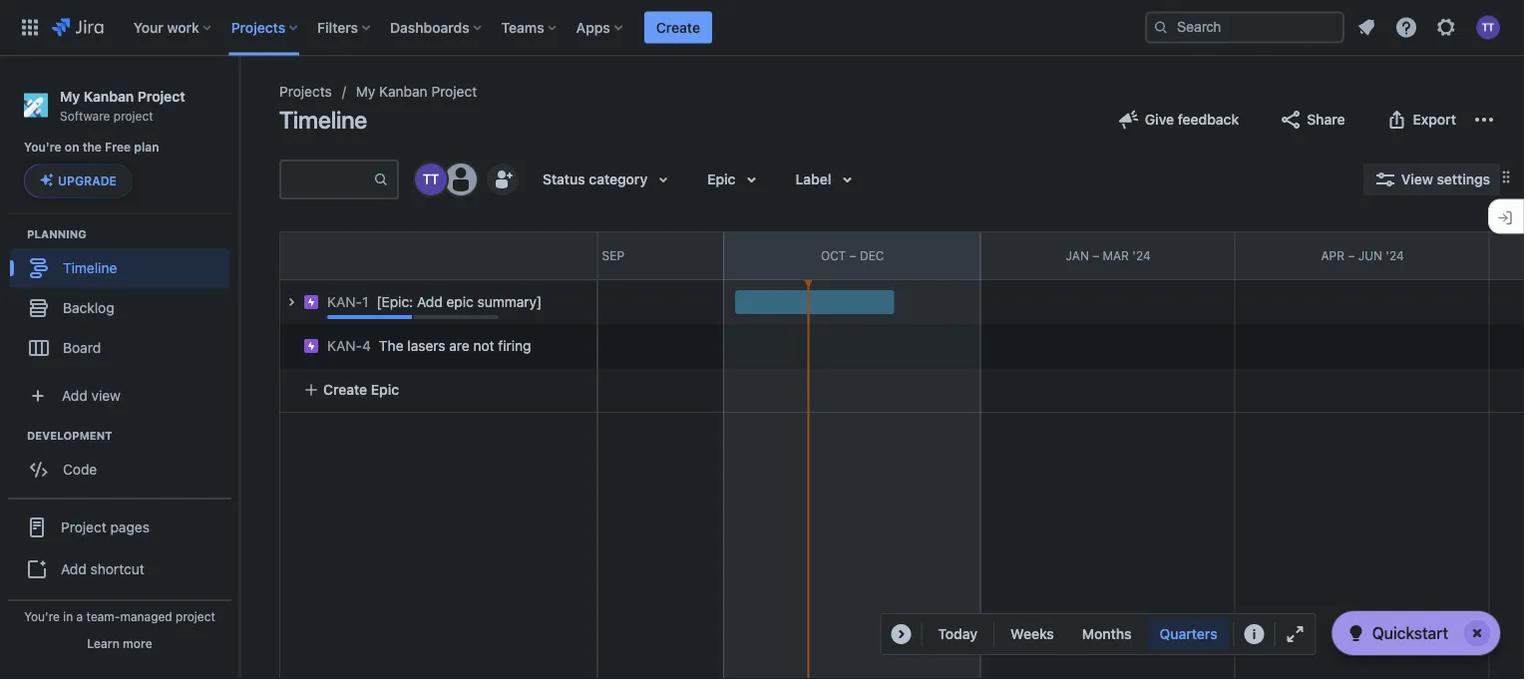 Task type: vqa. For each thing, say whether or not it's contained in the screenshot.
the Impact vs Effort link
no



Task type: describe. For each thing, give the bounding box(es) containing it.
jun
[[1358, 249, 1382, 263]]

1 column header from the left
[[212, 232, 467, 279]]

enter full screen image
[[1283, 622, 1307, 646]]

row containing kan-4
[[269, 319, 596, 368]]

apr
[[1321, 249, 1345, 263]]

mar
[[1103, 249, 1129, 263]]

development
[[27, 429, 112, 442]]

your work button
[[127, 11, 219, 43]]

view settings
[[1401, 171, 1490, 188]]

view
[[91, 387, 121, 403]]

more
[[123, 636, 152, 650]]

weeks button
[[998, 618, 1066, 650]]

create for create epic
[[323, 382, 367, 398]]

work
[[167, 19, 199, 35]]

lasers
[[407, 338, 445, 354]]

share image
[[1279, 108, 1303, 132]]

code
[[63, 461, 97, 477]]

backlog link
[[10, 288, 229, 327]]

create for create
[[656, 19, 700, 35]]

you're on the free plan
[[24, 140, 159, 154]]

add view
[[62, 387, 121, 403]]

learn
[[87, 636, 120, 650]]

you're for you're on the free plan
[[24, 140, 62, 154]]

add shortcut button
[[8, 549, 231, 589]]

firing
[[498, 338, 531, 354]]

sidebar navigation image
[[217, 80, 261, 120]]

apps button
[[570, 11, 630, 43]]

epic image for kan-4 the lasers are not firing
[[303, 338, 319, 354]]

my kanban project link
[[356, 80, 477, 104]]

export icon image
[[1385, 108, 1409, 132]]

create epic button
[[291, 372, 584, 408]]

kan- for 1
[[327, 294, 362, 310]]

add for add view
[[62, 387, 88, 403]]

not
[[473, 338, 494, 354]]

view settings button
[[1363, 164, 1500, 195]]

unassigned image
[[445, 164, 477, 195]]

jan – mar '24
[[1066, 249, 1151, 263]]

Search field
[[1145, 11, 1344, 43]]

view settings image
[[1373, 168, 1397, 191]]

team-
[[86, 609, 120, 623]]

4
[[362, 338, 371, 354]]

quarters
[[1159, 626, 1217, 642]]

backlog
[[63, 299, 114, 316]]

shortcut
[[90, 560, 144, 577]]

filters button
[[311, 11, 378, 43]]

add shortcut
[[61, 560, 144, 577]]

banner containing your work
[[0, 0, 1524, 56]]

export
[[1413, 111, 1456, 128]]

development group
[[10, 427, 238, 495]]

project for my kanban project
[[431, 83, 477, 100]]

0 vertical spatial row
[[280, 232, 596, 280]]

my for my kanban project software project
[[60, 88, 80, 104]]

kanban for my kanban project software project
[[84, 88, 134, 104]]

show child issues image
[[279, 290, 303, 314]]

label button
[[783, 164, 871, 195]]

create epic
[[323, 382, 399, 398]]

check image
[[1344, 621, 1368, 645]]

weeks
[[1010, 626, 1054, 642]]

status category button
[[531, 164, 687, 195]]

your profile and settings image
[[1476, 15, 1500, 39]]

1 horizontal spatial timeline
[[279, 106, 367, 134]]

projects button
[[225, 11, 305, 43]]

dashboards
[[390, 19, 469, 35]]

timeline grid
[[212, 231, 1524, 679]]

oct – dec
[[821, 249, 884, 263]]

give feedback button
[[1105, 104, 1251, 136]]

give feedback
[[1145, 111, 1239, 128]]

your work
[[133, 19, 199, 35]]

view
[[1401, 171, 1433, 188]]

the
[[82, 140, 102, 154]]

apps
[[576, 19, 610, 35]]

pages
[[110, 519, 150, 535]]

share button
[[1267, 104, 1357, 136]]

category
[[589, 171, 648, 188]]

export button
[[1373, 104, 1468, 136]]

your
[[133, 19, 163, 35]]

sep
[[602, 249, 624, 263]]

learn more button
[[87, 635, 152, 651]]

dec
[[860, 249, 884, 263]]

1
[[362, 294, 368, 310]]

a
[[76, 609, 83, 623]]

my kanban project
[[356, 83, 477, 100]]

in
[[63, 609, 73, 623]]

my kanban project software project
[[60, 88, 185, 122]]

summary]
[[477, 294, 542, 310]]

code link
[[10, 449, 229, 489]]

quickstart button
[[1332, 611, 1500, 655]]

label
[[795, 171, 831, 188]]

on
[[65, 140, 79, 154]]

kan-1 link
[[327, 292, 368, 312]]

today
[[938, 626, 978, 642]]



Task type: locate. For each thing, give the bounding box(es) containing it.
2 epic image from the top
[[303, 338, 319, 354]]

Search timeline text field
[[281, 162, 373, 197]]

project right managed
[[176, 609, 215, 623]]

kan-4 the lasers are not firing
[[327, 338, 531, 354]]

1 kan- from the top
[[327, 294, 362, 310]]

projects
[[231, 19, 285, 35], [279, 83, 332, 100]]

project pages link
[[8, 505, 231, 549]]

project pages
[[61, 519, 150, 535]]

are
[[449, 338, 470, 354]]

0 vertical spatial epic
[[707, 171, 736, 188]]

3 – from the left
[[1092, 249, 1099, 263]]

epic image left kan-1 link
[[303, 294, 319, 310]]

1 vertical spatial create
[[323, 382, 367, 398]]

0 vertical spatial projects
[[231, 19, 285, 35]]

the
[[379, 338, 404, 354]]

project up plan
[[113, 109, 153, 122]]

my inside the my kanban project software project
[[60, 88, 80, 104]]

teams button
[[495, 11, 564, 43]]

kan- for 4
[[327, 338, 362, 354]]

project inside the my kanban project software project
[[137, 88, 185, 104]]

epic down the
[[371, 382, 399, 398]]

today button
[[926, 618, 989, 650]]

quickstart
[[1372, 624, 1448, 643]]

2 vertical spatial add
[[61, 560, 87, 577]]

you're left in
[[24, 609, 60, 623]]

jul
[[566, 249, 588, 263]]

project up plan
[[137, 88, 185, 104]]

you're in a team-managed project
[[24, 609, 215, 623]]

projects for projects link
[[279, 83, 332, 100]]

2 you're from the top
[[24, 609, 60, 623]]

you're for you're in a team-managed project
[[24, 609, 60, 623]]

project inside the my kanban project software project
[[113, 109, 153, 122]]

projects for projects popup button
[[231, 19, 285, 35]]

2 kan- from the top
[[327, 338, 362, 354]]

epic button
[[695, 164, 775, 195]]

you're left the on
[[24, 140, 62, 154]]

0 horizontal spatial epic
[[371, 382, 399, 398]]

– left dec
[[849, 249, 856, 263]]

settings image
[[1434, 15, 1458, 39]]

project down dashboards popup button
[[431, 83, 477, 100]]

help image
[[1394, 15, 1418, 39]]

status category
[[543, 171, 648, 188]]

kan- inside row
[[327, 338, 362, 354]]

column header up kan-1 link
[[212, 232, 467, 279]]

create inside primary element
[[656, 19, 700, 35]]

kan- down kan-1 link
[[327, 338, 362, 354]]

1 horizontal spatial kanban
[[379, 83, 428, 100]]

0 horizontal spatial column header
[[212, 232, 467, 279]]

kan- inside cell
[[327, 294, 362, 310]]

1 horizontal spatial project
[[176, 609, 215, 623]]

banner
[[0, 0, 1524, 56]]

0 vertical spatial add
[[417, 294, 443, 310]]

create
[[656, 19, 700, 35], [323, 382, 367, 398]]

create button
[[644, 11, 712, 43]]

jira image
[[52, 15, 103, 39], [52, 15, 103, 39]]

teams
[[501, 19, 544, 35]]

projects link
[[279, 80, 332, 104]]

oct
[[821, 249, 846, 263]]

epic image left kan-4 link in the left of the page
[[303, 338, 319, 354]]

'24 right mar at the top right of the page
[[1132, 249, 1151, 263]]

0 vertical spatial kan-
[[327, 294, 362, 310]]

1 '24 from the left
[[1132, 249, 1151, 263]]

– right jul
[[592, 249, 599, 263]]

1 you're from the top
[[24, 140, 62, 154]]

epic
[[446, 294, 474, 310]]

months button
[[1070, 618, 1143, 650]]

4 – from the left
[[1348, 249, 1355, 263]]

row down kan-1 [epic: add epic summary]
[[269, 319, 596, 368]]

0 horizontal spatial '24
[[1132, 249, 1151, 263]]

0 vertical spatial epic image
[[303, 294, 319, 310]]

add
[[417, 294, 443, 310], [62, 387, 88, 403], [61, 560, 87, 577]]

1 vertical spatial epic
[[371, 382, 399, 398]]

project for my kanban project software project
[[137, 88, 185, 104]]

add left shortcut
[[61, 560, 87, 577]]

kanban for my kanban project
[[379, 83, 428, 100]]

– for dec
[[849, 249, 856, 263]]

1 vertical spatial timeline
[[63, 259, 117, 276]]

months
[[1082, 626, 1132, 642]]

managed
[[120, 609, 172, 623]]

0 horizontal spatial timeline
[[63, 259, 117, 276]]

cell containing kan-1
[[279, 280, 596, 324]]

epic image for kan-1 [epic: add epic summary]
[[303, 294, 319, 310]]

add inside the add view dropdown button
[[62, 387, 88, 403]]

kan-1 [epic: add epic summary]
[[327, 294, 542, 310]]

0 horizontal spatial create
[[323, 382, 367, 398]]

kanban inside the my kanban project software project
[[84, 88, 134, 104]]

planning image
[[3, 222, 27, 246]]

'24 for apr – jun '24
[[1386, 249, 1404, 263]]

row up kan-1 [epic: add epic summary]
[[280, 232, 596, 280]]

create right apps dropdown button
[[656, 19, 700, 35]]

appswitcher icon image
[[18, 15, 42, 39]]

epic inside button
[[371, 382, 399, 398]]

my inside my kanban project link
[[356, 83, 375, 100]]

row group containing kan-1
[[269, 280, 596, 412]]

primary element
[[12, 0, 1145, 55]]

1 – from the left
[[592, 249, 599, 263]]

you're
[[24, 140, 62, 154], [24, 609, 60, 623]]

give
[[1145, 111, 1174, 128]]

column header down settings
[[1490, 232, 1524, 279]]

jul – sep
[[566, 249, 624, 263]]

1 vertical spatial row
[[269, 319, 596, 368]]

1 vertical spatial you're
[[24, 609, 60, 623]]

kan-
[[327, 294, 362, 310], [327, 338, 362, 354]]

epic left label
[[707, 171, 736, 188]]

add inside cell
[[417, 294, 443, 310]]

[epic:
[[376, 294, 413, 310]]

1 epic image from the top
[[303, 294, 319, 310]]

kanban down dashboards
[[379, 83, 428, 100]]

dismiss quickstart image
[[1461, 617, 1493, 649]]

timeline inside timeline link
[[63, 259, 117, 276]]

development image
[[3, 423, 27, 447]]

1 horizontal spatial my
[[356, 83, 375, 100]]

kan-4 link
[[327, 336, 371, 356]]

projects inside popup button
[[231, 19, 285, 35]]

epic
[[707, 171, 736, 188], [371, 382, 399, 398]]

1 vertical spatial epic image
[[303, 338, 319, 354]]

– for sep
[[592, 249, 599, 263]]

1 vertical spatial projects
[[279, 83, 332, 100]]

1 horizontal spatial project
[[137, 88, 185, 104]]

legend image
[[1242, 622, 1266, 646]]

kan- up kan-4 link in the left of the page
[[327, 294, 362, 310]]

timeline down projects link
[[279, 106, 367, 134]]

'24 right jun
[[1386, 249, 1404, 263]]

create inside row group
[[323, 382, 367, 398]]

free
[[105, 140, 131, 154]]

add left 'view'
[[62, 387, 88, 403]]

learn more
[[87, 636, 152, 650]]

row group
[[279, 231, 596, 280], [269, 280, 596, 412]]

'24
[[1132, 249, 1151, 263], [1386, 249, 1404, 263]]

timeline link
[[10, 248, 229, 288]]

project up add shortcut
[[61, 519, 106, 535]]

kanban
[[379, 83, 428, 100], [84, 88, 134, 104]]

kanban up software
[[84, 88, 134, 104]]

0 horizontal spatial my
[[60, 88, 80, 104]]

– right apr
[[1348, 249, 1355, 263]]

0 horizontal spatial project
[[61, 519, 106, 535]]

row
[[280, 232, 596, 280], [269, 319, 596, 368]]

2 column header from the left
[[1490, 232, 1524, 279]]

upgrade button
[[25, 165, 132, 197]]

add people image
[[491, 168, 515, 191]]

epic image inside row
[[303, 338, 319, 354]]

– right jan
[[1092, 249, 1099, 263]]

projects up sidebar navigation image
[[231, 19, 285, 35]]

group
[[8, 497, 231, 639]]

group containing project pages
[[8, 497, 231, 639]]

my for my kanban project
[[356, 83, 375, 100]]

add view button
[[12, 375, 227, 415]]

1 vertical spatial project
[[176, 609, 215, 623]]

1 horizontal spatial epic
[[707, 171, 736, 188]]

cell
[[279, 280, 596, 324]]

0 horizontal spatial kanban
[[84, 88, 134, 104]]

plan
[[134, 140, 159, 154]]

0 vertical spatial project
[[113, 109, 153, 122]]

project
[[431, 83, 477, 100], [137, 88, 185, 104], [61, 519, 106, 535]]

planning group
[[10, 226, 238, 373]]

my right projects link
[[356, 83, 375, 100]]

0 vertical spatial timeline
[[279, 106, 367, 134]]

0 vertical spatial create
[[656, 19, 700, 35]]

planning
[[27, 227, 87, 240]]

timeline
[[279, 106, 367, 134], [63, 259, 117, 276]]

project
[[113, 109, 153, 122], [176, 609, 215, 623]]

1 vertical spatial kan-
[[327, 338, 362, 354]]

my
[[356, 83, 375, 100], [60, 88, 80, 104]]

2 '24 from the left
[[1386, 249, 1404, 263]]

add inside add shortcut button
[[61, 560, 87, 577]]

2 horizontal spatial project
[[431, 83, 477, 100]]

add for add shortcut
[[61, 560, 87, 577]]

'24 for jan – mar '24
[[1132, 249, 1151, 263]]

1 horizontal spatial '24
[[1386, 249, 1404, 263]]

1 horizontal spatial create
[[656, 19, 700, 35]]

create down kan-4 link in the left of the page
[[323, 382, 367, 398]]

– for mar
[[1092, 249, 1099, 263]]

1 vertical spatial add
[[62, 387, 88, 403]]

filters
[[317, 19, 358, 35]]

0 vertical spatial you're
[[24, 140, 62, 154]]

notifications image
[[1354, 15, 1378, 39]]

jan
[[1066, 249, 1089, 263]]

software
[[60, 109, 110, 122]]

column header
[[212, 232, 467, 279], [1490, 232, 1524, 279]]

timeline up backlog
[[63, 259, 117, 276]]

dashboards button
[[384, 11, 489, 43]]

apr – jun '24
[[1321, 249, 1404, 263]]

cell inside timeline grid
[[279, 280, 596, 324]]

board
[[63, 339, 101, 356]]

1 horizontal spatial column header
[[1490, 232, 1524, 279]]

upgrade
[[58, 174, 117, 188]]

epic image
[[303, 294, 319, 310], [303, 338, 319, 354]]

projects right sidebar navigation image
[[279, 83, 332, 100]]

– for jun
[[1348, 249, 1355, 263]]

status
[[543, 171, 585, 188]]

add left epic on the top of the page
[[417, 294, 443, 310]]

share
[[1307, 111, 1345, 128]]

search image
[[1153, 19, 1169, 35]]

2 – from the left
[[849, 249, 856, 263]]

settings
[[1437, 171, 1490, 188]]

my up software
[[60, 88, 80, 104]]

terry turtle image
[[415, 164, 447, 195]]

0 horizontal spatial project
[[113, 109, 153, 122]]

epic inside popup button
[[707, 171, 736, 188]]



